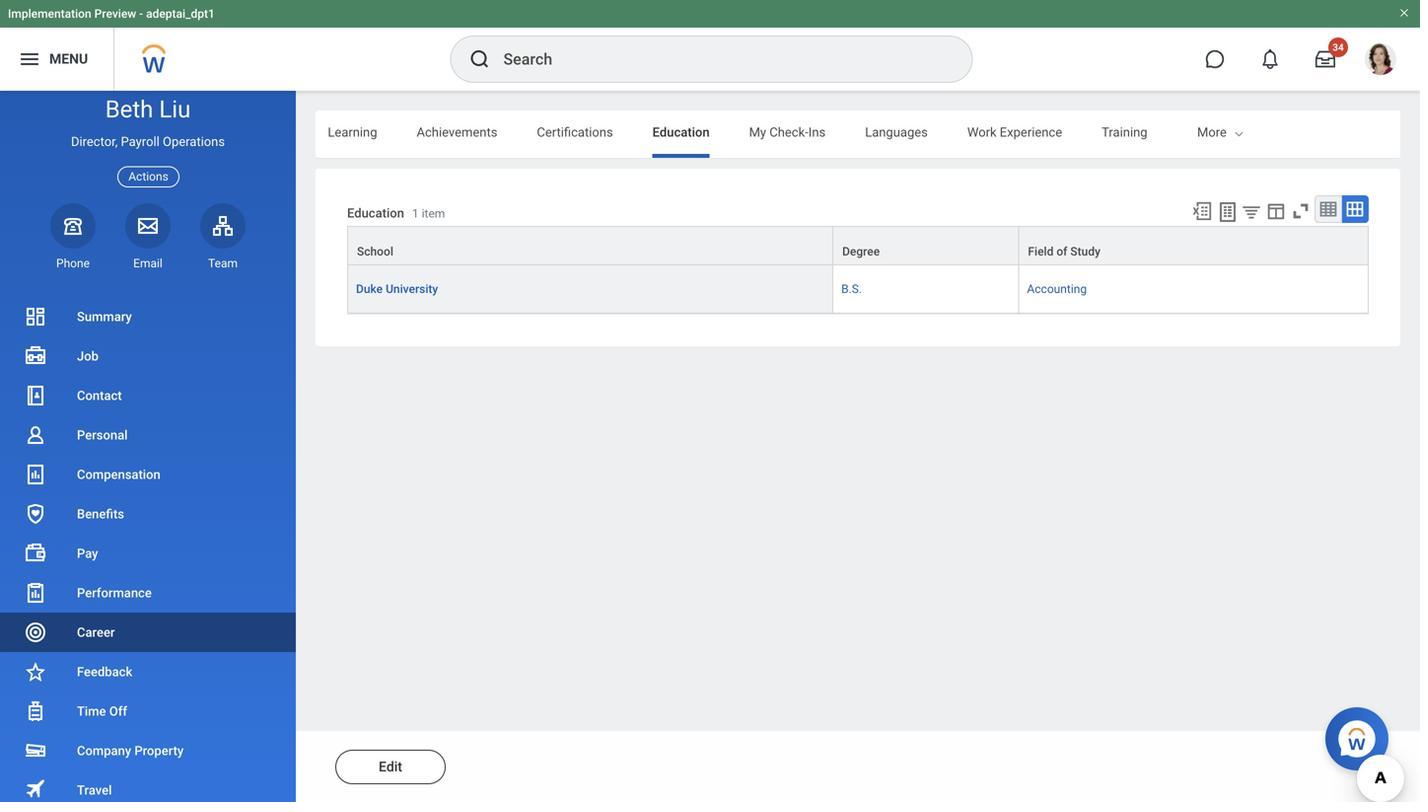 Task type: vqa. For each thing, say whether or not it's contained in the screenshot.
Phone
yes



Task type: locate. For each thing, give the bounding box(es) containing it.
notifications large image
[[1261, 49, 1281, 69]]

mail image
[[136, 214, 160, 238]]

director,
[[71, 134, 118, 149]]

1 vertical spatial education
[[347, 206, 404, 220]]

profile logan mcneil image
[[1366, 43, 1397, 79]]

beth liu
[[105, 95, 191, 123]]

travel
[[77, 783, 112, 798]]

summary image
[[24, 305, 47, 329]]

performance link
[[0, 573, 296, 613]]

edit
[[379, 759, 403, 775]]

duke university link
[[356, 278, 438, 296]]

actions
[[128, 170, 169, 184]]

0 horizontal spatial education
[[347, 206, 404, 220]]

education left my
[[653, 125, 710, 140]]

director, payroll operations
[[71, 134, 225, 149]]

degree button
[[834, 227, 1019, 265]]

row
[[347, 226, 1370, 265], [347, 265, 1370, 314]]

contact image
[[24, 384, 47, 407]]

job image
[[24, 344, 47, 368]]

travel image
[[24, 777, 47, 801]]

feedback image
[[24, 660, 47, 684]]

list
[[0, 297, 296, 802]]

work
[[968, 125, 997, 140]]

click to view/edit grid preferences image
[[1266, 200, 1288, 222]]

2 row from the top
[[347, 265, 1370, 314]]

career
[[77, 625, 115, 640]]

item
[[422, 207, 445, 220]]

email beth liu element
[[125, 255, 171, 271]]

-
[[139, 7, 143, 21]]

education
[[653, 125, 710, 140], [347, 206, 404, 220]]

export to worksheets image
[[1217, 200, 1240, 224]]

liu
[[159, 95, 191, 123]]

toolbar
[[1183, 195, 1370, 226]]

field
[[1029, 245, 1054, 259]]

off
[[109, 704, 127, 719]]

1 row from the top
[[347, 226, 1370, 265]]

education for education 1 item
[[347, 206, 404, 220]]

b.s.
[[842, 282, 862, 296]]

languages
[[866, 125, 928, 140]]

row containing school
[[347, 226, 1370, 265]]

training
[[1102, 125, 1148, 140]]

list containing summary
[[0, 297, 296, 802]]

contact
[[77, 388, 122, 403]]

preview
[[94, 7, 136, 21]]

navigation pane region
[[0, 91, 296, 802]]

compensation
[[77, 467, 161, 482]]

school
[[357, 245, 394, 259]]

row containing duke university
[[347, 265, 1370, 314]]

company property link
[[0, 731, 296, 771]]

select to filter grid data image
[[1241, 201, 1263, 222]]

personal
[[77, 428, 128, 443]]

field of study
[[1029, 245, 1101, 259]]

company property
[[77, 743, 184, 758]]

pay
[[77, 546, 98, 561]]

degree
[[843, 245, 880, 259]]

compensation link
[[0, 455, 296, 494]]

personal link
[[0, 415, 296, 455]]

time off
[[77, 704, 127, 719]]

row down degree
[[347, 265, 1370, 314]]

certifications
[[537, 125, 613, 140]]

summary link
[[0, 297, 296, 336]]

duke university
[[356, 282, 438, 296]]

time
[[77, 704, 106, 719]]

34
[[1333, 41, 1345, 53]]

implementation preview -   adeptai_dpt1
[[8, 7, 215, 21]]

beth
[[105, 95, 153, 123]]

time off image
[[24, 700, 47, 723]]

feedback link
[[0, 652, 296, 692]]

benefits link
[[0, 494, 296, 534]]

benefits image
[[24, 502, 47, 526]]

tab list
[[0, 111, 1148, 158]]

edit button
[[335, 750, 446, 784]]

justify image
[[18, 47, 41, 71]]

experience
[[1000, 125, 1063, 140]]

table image
[[1319, 199, 1339, 219]]

row up b.s. link
[[347, 226, 1370, 265]]

career link
[[0, 613, 296, 652]]

1 horizontal spatial education
[[653, 125, 710, 140]]

0 vertical spatial education
[[653, 125, 710, 140]]

contact link
[[0, 376, 296, 415]]

expand table image
[[1346, 199, 1366, 219]]

pay link
[[0, 534, 296, 573]]

education up the school
[[347, 206, 404, 220]]

benefits
[[77, 507, 124, 521]]

summary
[[77, 309, 132, 324]]

time off link
[[0, 692, 296, 731]]

my check-ins
[[749, 125, 826, 140]]

inbox large image
[[1316, 49, 1336, 69]]

implementation
[[8, 7, 91, 21]]

34 button
[[1304, 37, 1349, 81]]



Task type: describe. For each thing, give the bounding box(es) containing it.
job
[[77, 349, 99, 364]]

education for education
[[653, 125, 710, 140]]

team link
[[200, 203, 246, 271]]

school button
[[348, 227, 833, 265]]

company property image
[[24, 739, 47, 763]]

learning
[[328, 125, 377, 140]]

company
[[77, 743, 131, 758]]

email
[[133, 256, 163, 270]]

email button
[[125, 203, 171, 271]]

pay image
[[24, 542, 47, 565]]

feedback
[[77, 665, 132, 679]]

university
[[386, 282, 438, 296]]

search image
[[468, 47, 492, 71]]

performance image
[[24, 581, 47, 605]]

tab list containing learning
[[0, 111, 1148, 158]]

accounting link
[[1028, 278, 1087, 296]]

1
[[412, 207, 419, 220]]

career image
[[24, 621, 47, 644]]

fullscreen image
[[1291, 200, 1312, 222]]

my
[[749, 125, 767, 140]]

phone image
[[59, 214, 87, 238]]

check-
[[770, 125, 809, 140]]

phone beth liu element
[[50, 255, 96, 271]]

duke
[[356, 282, 383, 296]]

b.s. link
[[842, 278, 862, 296]]

phone
[[56, 256, 90, 270]]

menu button
[[0, 28, 114, 91]]

team beth liu element
[[200, 255, 246, 271]]

job link
[[0, 336, 296, 376]]

phone button
[[50, 203, 96, 271]]

team
[[208, 256, 238, 270]]

accounting
[[1028, 282, 1087, 296]]

of
[[1057, 245, 1068, 259]]

study
[[1071, 245, 1101, 259]]

compensation image
[[24, 463, 47, 486]]

travel link
[[0, 771, 296, 802]]

ins
[[809, 125, 826, 140]]

field of study button
[[1020, 227, 1369, 265]]

menu banner
[[0, 0, 1421, 91]]

actions button
[[118, 166, 179, 187]]

education 1 item
[[347, 206, 445, 220]]

adeptai_dpt1
[[146, 7, 215, 21]]

work experience
[[968, 125, 1063, 140]]

close environment banner image
[[1399, 7, 1411, 19]]

operations
[[163, 134, 225, 149]]

performance
[[77, 586, 152, 600]]

personal image
[[24, 423, 47, 447]]

property
[[135, 743, 184, 758]]

more
[[1198, 125, 1227, 140]]

Search Workday  search field
[[504, 37, 932, 81]]

view team image
[[211, 214, 235, 238]]

menu
[[49, 51, 88, 67]]

achievements
[[417, 125, 498, 140]]

export to excel image
[[1192, 200, 1214, 222]]

payroll
[[121, 134, 160, 149]]



